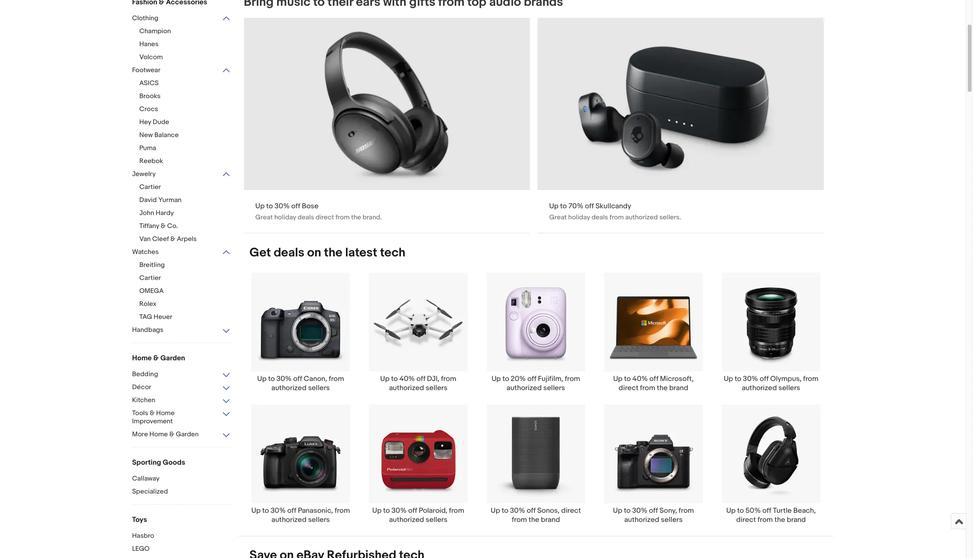Task type: describe. For each thing, give the bounding box(es) containing it.
improvement
[[132, 417, 173, 426]]

asics link
[[139, 79, 238, 88]]

the inside up to 50% off turtle beach, direct from the brand
[[775, 516, 785, 525]]

sellers for polaroid,
[[426, 516, 448, 525]]

dude
[[153, 118, 169, 126]]

brooks link
[[139, 92, 238, 101]]

goods
[[163, 458, 185, 467]]

crocs
[[139, 105, 158, 113]]

asics
[[139, 79, 159, 87]]

direct inside up to 50% off turtle beach, direct from the brand
[[737, 516, 756, 525]]

1 cartier from the top
[[139, 183, 161, 191]]

to for up to 30% off sonos, direct from the brand
[[502, 507, 508, 516]]

omega
[[139, 287, 164, 295]]

up to 30% off sonos, direct from the brand link
[[477, 404, 595, 525]]

deals left on
[[274, 245, 305, 260]]

2 cartier link from the top
[[139, 274, 238, 283]]

get
[[250, 245, 271, 260]]

authorized for up to 30% off panasonic, from authorized sellers
[[271, 516, 307, 525]]

reebok link
[[139, 157, 238, 166]]

sonos,
[[537, 507, 560, 516]]

20%
[[511, 375, 526, 384]]

more home & garden button
[[132, 430, 231, 440]]

tag heuer link
[[139, 313, 238, 322]]

to for up to 70% off skullcandy great holiday deals from authorized sellers.
[[560, 202, 567, 211]]

callaway link
[[132, 475, 231, 484]]

70%
[[569, 202, 584, 211]]

to for up to 30% off panasonic, from authorized sellers
[[262, 507, 269, 516]]

up for up to 30% off sony, from authorized sellers
[[613, 507, 622, 516]]

up for up to 30% off bose great holiday deals direct from the brand.
[[255, 202, 265, 211]]

up for up to 40% off microsoft, direct from the brand
[[613, 375, 623, 384]]

david yurman link
[[139, 196, 238, 205]]

panasonic,
[[298, 507, 333, 516]]

watches button
[[132, 248, 231, 257]]

off for microsoft,
[[650, 375, 659, 384]]

up to 30% off sony, from authorized sellers
[[613, 507, 694, 525]]

authorized for up to 30% off canon, from authorized sellers
[[271, 384, 307, 393]]

polaroid,
[[419, 507, 447, 516]]

puma link
[[139, 144, 238, 153]]

get deals on the latest tech
[[250, 245, 406, 260]]

hasbro link
[[132, 532, 231, 541]]

from inside "up to 30% off sony, from authorized sellers"
[[679, 507, 694, 516]]

microsoft,
[[660, 375, 694, 384]]

volcom
[[139, 53, 163, 61]]

up to 30% off bose great holiday deals direct from the brand.
[[255, 202, 382, 221]]

& down tools & home improvement dropdown button
[[169, 430, 174, 439]]

kitchen
[[132, 396, 155, 404]]

clothing
[[132, 14, 158, 22]]

to for up to 40% off dji, from authorized sellers
[[391, 375, 398, 384]]

breitling link
[[139, 261, 238, 270]]

callaway
[[132, 475, 160, 483]]

off for bose
[[291, 202, 300, 211]]

up to 40% off microsoft, direct from the brand link
[[595, 272, 712, 393]]

sellers for dji,
[[426, 384, 448, 393]]

tools & home improvement button
[[132, 409, 231, 427]]

& right cleef
[[170, 235, 175, 243]]

sellers for olympus,
[[779, 384, 801, 393]]

off for turtle
[[763, 507, 772, 516]]

van
[[139, 235, 151, 243]]

up to 30% off panasonic, from authorized sellers link
[[242, 404, 360, 525]]

footwear button
[[132, 66, 231, 75]]

puma
[[139, 144, 156, 152]]

30% for olympus,
[[743, 375, 758, 384]]

champion
[[139, 27, 171, 35]]

from inside up to 30% off polaroid, from authorized sellers
[[449, 507, 464, 516]]

up to 30% off canon, from authorized sellers
[[257, 375, 344, 393]]

garden inside 'bedding décor kitchen tools & home improvement more home & garden'
[[176, 430, 199, 439]]

fujifilm,
[[538, 375, 563, 384]]

yurman
[[158, 196, 182, 204]]

hey
[[139, 118, 151, 126]]

callaway specialized
[[132, 475, 168, 496]]

sellers.
[[660, 213, 681, 221]]

canon,
[[304, 375, 327, 384]]

reebok
[[139, 157, 163, 165]]

breitling
[[139, 261, 165, 269]]

off for sonos,
[[527, 507, 536, 516]]

from inside up to 30% off bose great holiday deals direct from the brand.
[[336, 213, 350, 221]]

toys
[[132, 516, 147, 525]]

up to 30% off polaroid, from authorized sellers link
[[360, 404, 477, 525]]

more
[[132, 430, 148, 439]]

to for up to 30% off olympus, from authorized sellers
[[735, 375, 742, 384]]

deals for bose
[[298, 213, 314, 221]]

up to 30% off sony, from authorized sellers link
[[595, 404, 712, 525]]

to for up to 30% off canon, from authorized sellers
[[268, 375, 275, 384]]

30% for bose
[[275, 202, 290, 211]]

sellers for canon,
[[308, 384, 330, 393]]

bedding button
[[132, 370, 231, 379]]

off for polaroid,
[[408, 507, 417, 516]]

sony,
[[660, 507, 677, 516]]

rolex link
[[139, 300, 238, 309]]

handbags button
[[132, 326, 231, 335]]

lego
[[132, 545, 150, 553]]

off for skullcandy
[[585, 202, 594, 211]]

turtle
[[773, 507, 792, 516]]

up for up to 30% off olympus, from authorized sellers
[[724, 375, 733, 384]]

décor button
[[132, 383, 231, 392]]

off for dji,
[[417, 375, 426, 384]]

brand inside up to 50% off turtle beach, direct from the brand
[[787, 516, 806, 525]]

brand for microsoft,
[[669, 384, 688, 393]]

hanes link
[[139, 40, 238, 49]]

skullcandy
[[596, 202, 631, 211]]

sellers for fujifilm,
[[543, 384, 565, 393]]

clothing champion hanes volcom footwear asics brooks crocs hey dude new balance puma reebok jewelry cartier david yurman john hardy tiffany & co. van cleef & arpels watches breitling cartier omega rolex tag heuer handbags
[[132, 14, 197, 334]]

sellers for panasonic,
[[308, 516, 330, 525]]

up to 40% off microsoft, direct from the brand
[[613, 375, 694, 393]]

50%
[[746, 507, 761, 516]]

to for up to 50% off turtle beach, direct from the brand
[[737, 507, 744, 516]]

david
[[139, 196, 157, 204]]

lego link
[[132, 545, 231, 554]]

authorized for up to 40% off dji, from authorized sellers
[[389, 384, 424, 393]]

on
[[307, 245, 321, 260]]

up to 20% off fujifilm, from authorized sellers
[[492, 375, 580, 393]]

holiday for 30%
[[274, 213, 296, 221]]

30% for canon,
[[277, 375, 292, 384]]



Task type: vqa. For each thing, say whether or not it's contained in the screenshot.
Boxes
no



Task type: locate. For each thing, give the bounding box(es) containing it.
2 holiday from the left
[[568, 213, 590, 221]]

new
[[139, 131, 153, 139]]

brand inside up to 30% off sonos, direct from the brand
[[541, 516, 560, 525]]

from right polaroid,
[[449, 507, 464, 516]]

40% for from
[[633, 375, 648, 384]]

great for up to 70% off skullcandy
[[549, 213, 567, 221]]

list containing up to 30% off canon, from authorized sellers
[[238, 272, 834, 536]]

john hardy link
[[139, 209, 238, 218]]

sellers inside up to 40% off dji, from authorized sellers
[[426, 384, 448, 393]]

from right olympus,
[[803, 375, 819, 384]]

up inside up to 30% off bose great holiday deals direct from the brand.
[[255, 202, 265, 211]]

off left sonos,
[[527, 507, 536, 516]]

great inside up to 70% off skullcandy great holiday deals from authorized sellers.
[[549, 213, 567, 221]]

cartier up omega
[[139, 274, 161, 282]]

off inside up to 30% off olympus, from authorized sellers
[[760, 375, 769, 384]]

& right the tools
[[150, 409, 155, 417]]

from left brand.
[[336, 213, 350, 221]]

up for up to 40% off dji, from authorized sellers
[[380, 375, 390, 384]]

1 horizontal spatial 40%
[[633, 375, 648, 384]]

30% for sony,
[[632, 507, 648, 516]]

bose
[[302, 202, 319, 211]]

from right dji,
[[441, 375, 456, 384]]

to inside up to 30% off canon, from authorized sellers
[[268, 375, 275, 384]]

arpels
[[177, 235, 197, 243]]

1 horizontal spatial holiday
[[568, 213, 590, 221]]

up to 30% off polaroid, from authorized sellers
[[372, 507, 464, 525]]

off inside up to 30% off panasonic, from authorized sellers
[[287, 507, 296, 516]]

up to 50% off turtle beach, direct from the brand link
[[712, 404, 830, 525]]

30% left the panasonic,
[[271, 507, 286, 516]]

1 40% from the left
[[400, 375, 415, 384]]

0 horizontal spatial great
[[255, 213, 273, 221]]

30% inside up to 30% off canon, from authorized sellers
[[277, 375, 292, 384]]

hanes
[[139, 40, 159, 48]]

up
[[255, 202, 265, 211], [549, 202, 559, 211], [257, 375, 267, 384], [380, 375, 390, 384], [492, 375, 501, 384], [613, 375, 623, 384], [724, 375, 733, 384], [251, 507, 261, 516], [372, 507, 382, 516], [491, 507, 500, 516], [613, 507, 622, 516], [727, 507, 736, 516]]

bedding
[[132, 370, 158, 378]]

sellers
[[308, 384, 330, 393], [426, 384, 448, 393], [543, 384, 565, 393], [779, 384, 801, 393], [308, 516, 330, 525], [426, 516, 448, 525], [661, 516, 683, 525]]

garden down tools & home improvement dropdown button
[[176, 430, 199, 439]]

1 horizontal spatial great
[[549, 213, 567, 221]]

up for up to 20% off fujifilm, from authorized sellers
[[492, 375, 501, 384]]

off inside up to 30% off canon, from authorized sellers
[[293, 375, 302, 384]]

balance
[[154, 131, 179, 139]]

30% left sonos,
[[510, 507, 525, 516]]

off right 20% on the bottom right
[[528, 375, 537, 384]]

home up bedding
[[132, 354, 152, 363]]

from down skullcandy
[[610, 213, 624, 221]]

off left olympus,
[[760, 375, 769, 384]]

off inside up to 30% off sonos, direct from the brand
[[527, 507, 536, 516]]

30% for polaroid,
[[392, 507, 407, 516]]

off left the microsoft,
[[650, 375, 659, 384]]

up to 30% off panasonic, from authorized sellers
[[251, 507, 350, 525]]

& up bedding
[[153, 354, 159, 363]]

up to 40% off dji, from authorized sellers
[[380, 375, 456, 393]]

home down improvement
[[149, 430, 168, 439]]

30% inside up to 30% off sonos, direct from the brand
[[510, 507, 525, 516]]

authorized inside up to 30% off polaroid, from authorized sellers
[[389, 516, 424, 525]]

from left the microsoft,
[[640, 384, 656, 393]]

off left polaroid,
[[408, 507, 417, 516]]

up inside "up to 30% off sony, from authorized sellers"
[[613, 507, 622, 516]]

to inside up to 30% off panasonic, from authorized sellers
[[262, 507, 269, 516]]

beach,
[[794, 507, 816, 516]]

up to 20% off fujifilm, from authorized sellers link
[[477, 272, 595, 393]]

up inside up to 30% off panasonic, from authorized sellers
[[251, 507, 261, 516]]

authorized
[[625, 213, 658, 221], [271, 384, 307, 393], [389, 384, 424, 393], [507, 384, 542, 393], [742, 384, 777, 393], [271, 516, 307, 525], [389, 516, 424, 525], [624, 516, 660, 525]]

off right the 50%
[[763, 507, 772, 516]]

hey dude link
[[139, 118, 238, 127]]

to for up to 30% off bose great holiday deals direct from the brand.
[[266, 202, 273, 211]]

to for up to 30% off sony, from authorized sellers
[[624, 507, 631, 516]]

up for up to 50% off turtle beach, direct from the brand
[[727, 507, 736, 516]]

to inside up to 40% off microsoft, direct from the brand
[[624, 375, 631, 384]]

volcom link
[[139, 53, 238, 62]]

0 horizontal spatial brand
[[541, 516, 560, 525]]

off inside up to 20% off fujifilm, from authorized sellers
[[528, 375, 537, 384]]

30% left bose
[[275, 202, 290, 211]]

30% inside up to 30% off olympus, from authorized sellers
[[743, 375, 758, 384]]

great inside up to 30% off bose great holiday deals direct from the brand.
[[255, 213, 273, 221]]

the inside up to 30% off sonos, direct from the brand
[[529, 516, 539, 525]]

the inside up to 30% off bose great holiday deals direct from the brand.
[[351, 213, 361, 221]]

home down kitchen dropdown button
[[156, 409, 175, 417]]

40% inside up to 40% off microsoft, direct from the brand
[[633, 375, 648, 384]]

up inside up to 30% off sonos, direct from the brand
[[491, 507, 500, 516]]

sellers inside "up to 30% off sony, from authorized sellers"
[[661, 516, 683, 525]]

cartier link
[[139, 183, 238, 192], [139, 274, 238, 283]]

crocs link
[[139, 105, 238, 114]]

40% inside up to 40% off dji, from authorized sellers
[[400, 375, 415, 384]]

up to 70% off skullcandy great holiday deals from authorized sellers.
[[549, 202, 681, 221]]

from inside up to 30% off olympus, from authorized sellers
[[803, 375, 819, 384]]

40% for authorized
[[400, 375, 415, 384]]

authorized inside up to 30% off panasonic, from authorized sellers
[[271, 516, 307, 525]]

kitchen button
[[132, 396, 231, 405]]

brand.
[[363, 213, 382, 221]]

up inside up to 40% off microsoft, direct from the brand
[[613, 375, 623, 384]]

sellers inside up to 30% off olympus, from authorized sellers
[[779, 384, 801, 393]]

brooks
[[139, 92, 161, 100]]

off inside "up to 30% off sony, from authorized sellers"
[[649, 507, 658, 516]]

up to 40% off dji, from authorized sellers link
[[360, 272, 477, 393]]

0 horizontal spatial holiday
[[274, 213, 296, 221]]

up inside up to 20% off fujifilm, from authorized sellers
[[492, 375, 501, 384]]

deals down skullcandy
[[592, 213, 608, 221]]

sellers inside up to 30% off panasonic, from authorized sellers
[[308, 516, 330, 525]]

watches
[[132, 248, 159, 256]]

deals inside up to 70% off skullcandy great holiday deals from authorized sellers.
[[592, 213, 608, 221]]

sporting
[[132, 458, 161, 467]]

up inside up to 30% off olympus, from authorized sellers
[[724, 375, 733, 384]]

2 great from the left
[[549, 213, 567, 221]]

home
[[132, 354, 152, 363], [156, 409, 175, 417], [149, 430, 168, 439]]

to inside up to 20% off fujifilm, from authorized sellers
[[503, 375, 509, 384]]

40% left the microsoft,
[[633, 375, 648, 384]]

up inside up to 50% off turtle beach, direct from the brand
[[727, 507, 736, 516]]

holiday for 70%
[[568, 213, 590, 221]]

co.
[[167, 222, 178, 230]]

tiffany & co. link
[[139, 222, 238, 231]]

from inside up to 70% off skullcandy great holiday deals from authorized sellers.
[[610, 213, 624, 221]]

to inside up to 70% off skullcandy great holiday deals from authorized sellers.
[[560, 202, 567, 211]]

off inside up to 40% off dji, from authorized sellers
[[417, 375, 426, 384]]

bedding décor kitchen tools & home improvement more home & garden
[[132, 370, 199, 439]]

john
[[139, 209, 154, 217]]

authorized for up to 30% off sony, from authorized sellers
[[624, 516, 660, 525]]

up to 30% off olympus, from authorized sellers link
[[712, 272, 830, 393]]

olympus,
[[770, 375, 802, 384]]

rolex
[[139, 300, 156, 308]]

up for up to 30% off panasonic, from authorized sellers
[[251, 507, 261, 516]]

to inside up to 40% off dji, from authorized sellers
[[391, 375, 398, 384]]

clothing button
[[132, 14, 231, 23]]

from right the canon,
[[329, 375, 344, 384]]

hasbro
[[132, 532, 154, 540]]

to for up to 40% off microsoft, direct from the brand
[[624, 375, 631, 384]]

1 vertical spatial cartier
[[139, 274, 161, 282]]

up inside up to 30% off polaroid, from authorized sellers
[[372, 507, 382, 516]]

heuer
[[154, 313, 172, 321]]

authorized inside up to 30% off olympus, from authorized sellers
[[742, 384, 777, 393]]

list
[[238, 272, 834, 536]]

30% inside up to 30% off panasonic, from authorized sellers
[[271, 507, 286, 516]]

30% for panasonic,
[[271, 507, 286, 516]]

30% inside up to 30% off bose great holiday deals direct from the brand.
[[275, 202, 290, 211]]

to inside up to 30% off polaroid, from authorized sellers
[[383, 507, 390, 516]]

from right fujifilm,
[[565, 375, 580, 384]]

jewelry button
[[132, 170, 231, 179]]

up inside up to 30% off canon, from authorized sellers
[[257, 375, 267, 384]]

direct inside up to 30% off bose great holiday deals direct from the brand.
[[316, 213, 334, 221]]

off inside up to 40% off microsoft, direct from the brand
[[650, 375, 659, 384]]

to inside "up to 30% off sony, from authorized sellers"
[[624, 507, 631, 516]]

cartier up david
[[139, 183, 161, 191]]

direct inside up to 40% off microsoft, direct from the brand
[[619, 384, 639, 393]]

sellers for sony,
[[661, 516, 683, 525]]

deals down bose
[[298, 213, 314, 221]]

2 horizontal spatial brand
[[787, 516, 806, 525]]

from inside up to 40% off dji, from authorized sellers
[[441, 375, 456, 384]]

30% left olympus,
[[743, 375, 758, 384]]

sellers inside up to 30% off canon, from authorized sellers
[[308, 384, 330, 393]]

deals inside up to 30% off bose great holiday deals direct from the brand.
[[298, 213, 314, 221]]

1 vertical spatial cartier link
[[139, 274, 238, 283]]

off left the panasonic,
[[287, 507, 296, 516]]

1 cartier link from the top
[[139, 183, 238, 192]]

up to 50% off turtle beach, direct from the brand
[[727, 507, 816, 525]]

to inside up to 30% off bose great holiday deals direct from the brand.
[[266, 202, 273, 211]]

2 cartier from the top
[[139, 274, 161, 282]]

off for sony,
[[649, 507, 658, 516]]

handbags
[[132, 326, 164, 334]]

authorized for up to 20% off fujifilm, from authorized sellers
[[507, 384, 542, 393]]

off for fujifilm,
[[528, 375, 537, 384]]

from inside up to 20% off fujifilm, from authorized sellers
[[565, 375, 580, 384]]

30% for sonos,
[[510, 507, 525, 516]]

off right 70%
[[585, 202, 594, 211]]

2 40% from the left
[[633, 375, 648, 384]]

off inside up to 30% off bose great holiday deals direct from the brand.
[[291, 202, 300, 211]]

brand inside up to 40% off microsoft, direct from the brand
[[669, 384, 688, 393]]

off inside up to 70% off skullcandy great holiday deals from authorized sellers.
[[585, 202, 594, 211]]

tools
[[132, 409, 148, 417]]

cleef
[[152, 235, 169, 243]]

great
[[255, 213, 273, 221], [549, 213, 567, 221]]

off for olympus,
[[760, 375, 769, 384]]

from inside up to 30% off canon, from authorized sellers
[[329, 375, 344, 384]]

hasbro lego
[[132, 532, 154, 553]]

from inside up to 30% off panasonic, from authorized sellers
[[335, 507, 350, 516]]

from inside up to 50% off turtle beach, direct from the brand
[[758, 516, 773, 525]]

40% left dji,
[[400, 375, 415, 384]]

None text field
[[244, 18, 530, 233], [538, 18, 824, 233], [244, 18, 530, 233], [538, 18, 824, 233]]

30% left polaroid,
[[392, 507, 407, 516]]

30% inside "up to 30% off sony, from authorized sellers"
[[632, 507, 648, 516]]

& left the co.
[[161, 222, 166, 230]]

to inside up to 30% off sonos, direct from the brand
[[502, 507, 508, 516]]

champion link
[[139, 27, 238, 36]]

jewelry
[[132, 170, 156, 178]]

up for up to 70% off skullcandy great holiday deals from authorized sellers.
[[549, 202, 559, 211]]

to inside up to 50% off turtle beach, direct from the brand
[[737, 507, 744, 516]]

sellers inside up to 30% off polaroid, from authorized sellers
[[426, 516, 448, 525]]

0 vertical spatial home
[[132, 354, 152, 363]]

up for up to 30% off canon, from authorized sellers
[[257, 375, 267, 384]]

off left sony,
[[649, 507, 658, 516]]

omega link
[[139, 287, 238, 296]]

0 horizontal spatial 40%
[[400, 375, 415, 384]]

1 great from the left
[[255, 213, 273, 221]]

direct
[[316, 213, 334, 221], [619, 384, 639, 393], [561, 507, 581, 516], [737, 516, 756, 525]]

30% inside up to 30% off polaroid, from authorized sellers
[[392, 507, 407, 516]]

specialized link
[[132, 488, 231, 497]]

30% left the canon,
[[277, 375, 292, 384]]

cartier link up omega link
[[139, 274, 238, 283]]

authorized for up to 30% off polaroid, from authorized sellers
[[389, 516, 424, 525]]

up for up to 30% off sonos, direct from the brand
[[491, 507, 500, 516]]

1 vertical spatial home
[[156, 409, 175, 417]]

the inside up to 40% off microsoft, direct from the brand
[[657, 384, 668, 393]]

off inside up to 30% off polaroid, from authorized sellers
[[408, 507, 417, 516]]

to for up to 30% off polaroid, from authorized sellers
[[383, 507, 390, 516]]

0 vertical spatial cartier
[[139, 183, 161, 191]]

cartier link up david yurman link
[[139, 183, 238, 192]]

up inside up to 40% off dji, from authorized sellers
[[380, 375, 390, 384]]

deals for skullcandy
[[592, 213, 608, 221]]

to inside up to 30% off olympus, from authorized sellers
[[735, 375, 742, 384]]

up inside up to 70% off skullcandy great holiday deals from authorized sellers.
[[549, 202, 559, 211]]

from right sony,
[[679, 507, 694, 516]]

home & garden
[[132, 354, 185, 363]]

2 vertical spatial home
[[149, 430, 168, 439]]

authorized inside "up to 30% off sony, from authorized sellers"
[[624, 516, 660, 525]]

0 vertical spatial garden
[[160, 354, 185, 363]]

authorized inside up to 40% off dji, from authorized sellers
[[389, 384, 424, 393]]

30% left sony,
[[632, 507, 648, 516]]

from left turtle
[[758, 516, 773, 525]]

sporting goods
[[132, 458, 185, 467]]

from inside up to 30% off sonos, direct from the brand
[[512, 516, 527, 525]]

sellers inside up to 20% off fujifilm, from authorized sellers
[[543, 384, 565, 393]]

authorized inside up to 20% off fujifilm, from authorized sellers
[[507, 384, 542, 393]]

off inside up to 50% off turtle beach, direct from the brand
[[763, 507, 772, 516]]

off left bose
[[291, 202, 300, 211]]

tag
[[139, 313, 152, 321]]

authorized inside up to 30% off canon, from authorized sellers
[[271, 384, 307, 393]]

from inside up to 40% off microsoft, direct from the brand
[[640, 384, 656, 393]]

off left the canon,
[[293, 375, 302, 384]]

holiday inside up to 70% off skullcandy great holiday deals from authorized sellers.
[[568, 213, 590, 221]]

authorized inside up to 70% off skullcandy great holiday deals from authorized sellers.
[[625, 213, 658, 221]]

direct inside up to 30% off sonos, direct from the brand
[[561, 507, 581, 516]]

off left dji,
[[417, 375, 426, 384]]

0 vertical spatial cartier link
[[139, 183, 238, 192]]

brand for sonos,
[[541, 516, 560, 525]]

décor
[[132, 383, 151, 391]]

up for up to 30% off polaroid, from authorized sellers
[[372, 507, 382, 516]]

off for canon,
[[293, 375, 302, 384]]

1 holiday from the left
[[274, 213, 296, 221]]

garden up bedding dropdown button
[[160, 354, 185, 363]]

specialized
[[132, 488, 168, 496]]

1 vertical spatial garden
[[176, 430, 199, 439]]

great for up to 30% off bose
[[255, 213, 273, 221]]

tech
[[380, 245, 406, 260]]

from right the panasonic,
[[335, 507, 350, 516]]

new balance link
[[139, 131, 238, 140]]

authorized for up to 30% off olympus, from authorized sellers
[[742, 384, 777, 393]]

off for panasonic,
[[287, 507, 296, 516]]

to for up to 20% off fujifilm, from authorized sellers
[[503, 375, 509, 384]]

van cleef & arpels link
[[139, 235, 238, 244]]

1 horizontal spatial brand
[[669, 384, 688, 393]]

up to 30% off olympus, from authorized sellers
[[724, 375, 819, 393]]

from left sonos,
[[512, 516, 527, 525]]

up to 30% off canon, from authorized sellers link
[[242, 272, 360, 393]]

holiday inside up to 30% off bose great holiday deals direct from the brand.
[[274, 213, 296, 221]]



